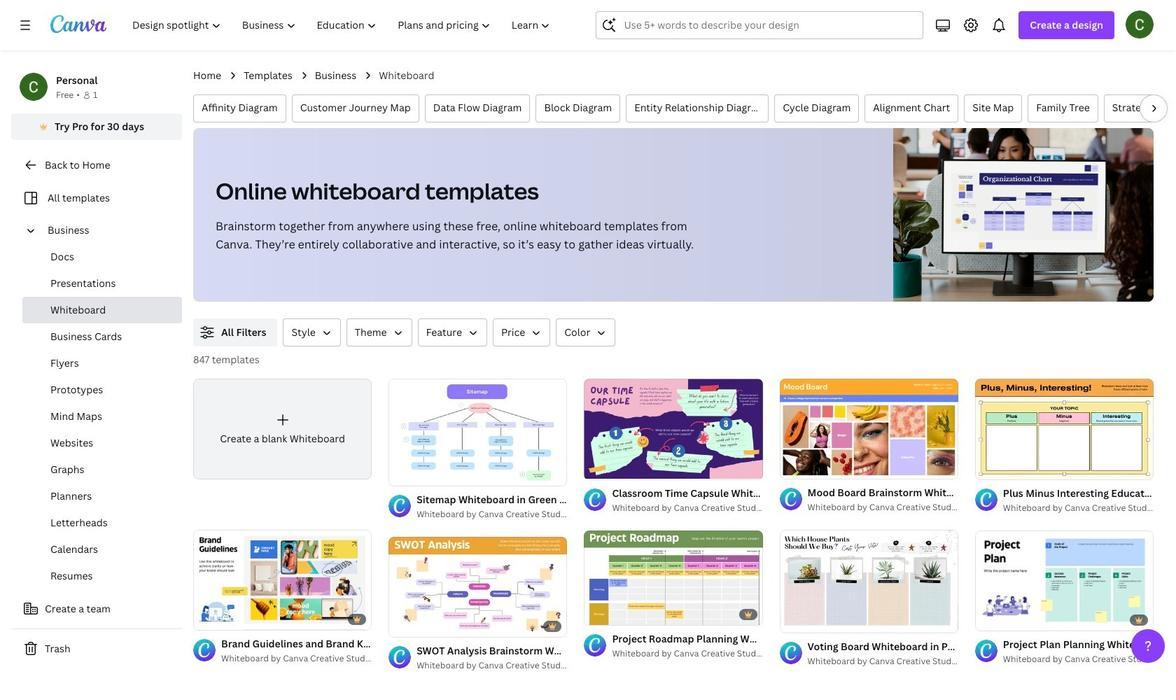 Task type: describe. For each thing, give the bounding box(es) containing it.
project plan planning whiteboard in blue purple modern professional style image
[[976, 531, 1154, 631]]

christina overa image
[[1126, 11, 1154, 39]]

brand guidelines and brand kit team whiteboard image
[[193, 530, 372, 631]]

Search search field
[[624, 12, 915, 39]]

plus minus interesting education whiteboard in yellow orange green lined style image
[[976, 379, 1154, 480]]

classroom time capsule whiteboard in violet pastel pink mint green style image
[[585, 379, 763, 480]]

top level navigation element
[[123, 11, 563, 39]]



Task type: locate. For each thing, give the bounding box(es) containing it.
project roadmap planning whiteboard image
[[585, 530, 763, 626]]

mood board brainstorm whiteboard image
[[780, 379, 959, 479]]

create a blank whiteboard element
[[193, 379, 372, 480]]

voting board whiteboard in papercraft style image
[[780, 530, 959, 633]]

None search field
[[596, 11, 924, 39]]

sitemap whiteboard in green purple basic style image
[[389, 379, 568, 487]]

swot analysis brainstorm whiteboard in orange pink modern professional style image
[[389, 537, 568, 638]]



Task type: vqa. For each thing, say whether or not it's contained in the screenshot.
Videos related to YouTube Videos
no



